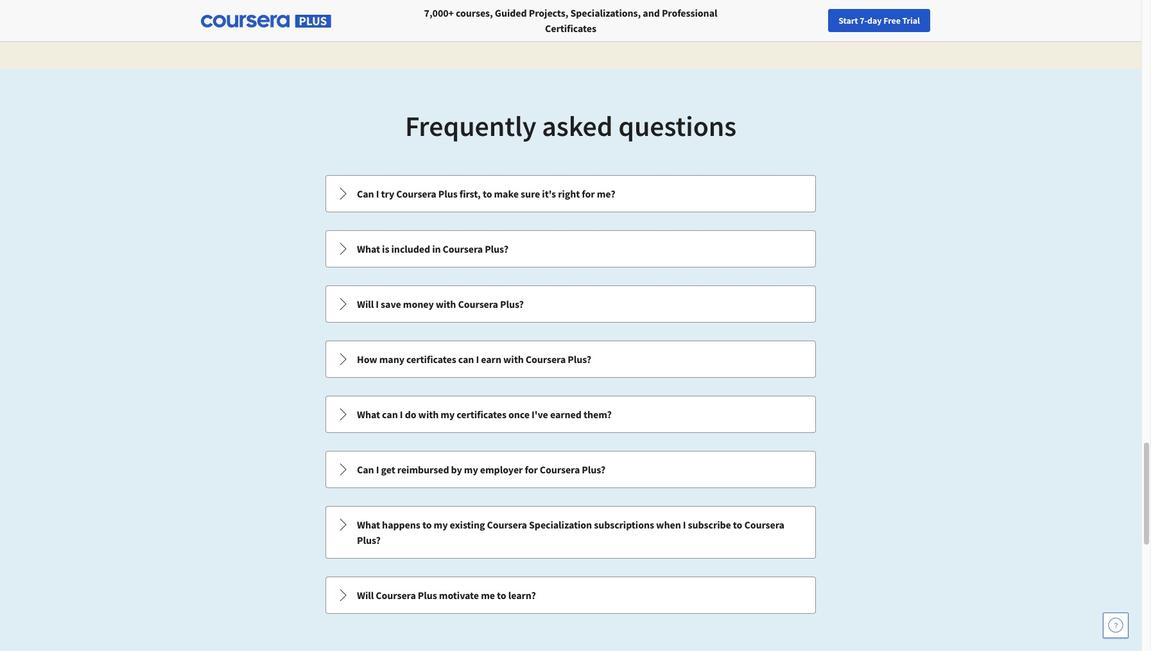 Task type: locate. For each thing, give the bounding box(es) containing it.
list
[[324, 174, 817, 616]]

will inside 'dropdown button'
[[357, 589, 374, 602]]

by
[[451, 464, 462, 476]]

1 horizontal spatial can
[[458, 353, 474, 366]]

plus?
[[485, 243, 509, 256], [500, 298, 524, 311], [568, 353, 591, 366], [582, 464, 606, 476], [357, 534, 381, 547]]

0 vertical spatial my
[[441, 408, 455, 421]]

will inside dropdown button
[[357, 298, 374, 311]]

2 will from the top
[[357, 589, 374, 602]]

1 can from the top
[[357, 187, 374, 200]]

0 vertical spatial with
[[436, 298, 456, 311]]

0 vertical spatial can
[[458, 353, 474, 366]]

with right money
[[436, 298, 456, 311]]

i left earn
[[476, 353, 479, 366]]

for right employer
[[525, 464, 538, 476]]

is
[[382, 243, 389, 256]]

questions
[[618, 109, 737, 144]]

find
[[868, 15, 884, 26]]

first,
[[460, 187, 481, 200]]

0 vertical spatial what
[[357, 243, 380, 256]]

start 7-day free trial button
[[828, 9, 930, 32]]

certificates
[[545, 22, 596, 35]]

i right when
[[683, 519, 686, 532]]

1 horizontal spatial plus
[[438, 187, 458, 200]]

2 vertical spatial with
[[418, 408, 439, 421]]

2 vertical spatial what
[[357, 519, 380, 532]]

certificates right many
[[407, 353, 456, 366]]

included
[[391, 243, 430, 256]]

to right the me
[[497, 589, 506, 602]]

can left earn
[[458, 353, 474, 366]]

can left do
[[382, 408, 398, 421]]

what left do
[[357, 408, 380, 421]]

7,000+ courses, guided projects, specializations, and professional certificates
[[424, 6, 718, 35]]

to
[[483, 187, 492, 200], [422, 519, 432, 532], [733, 519, 743, 532], [497, 589, 506, 602]]

employer
[[480, 464, 523, 476]]

can for can i try coursera plus first, to make sure it's right for me?
[[357, 187, 374, 200]]

plus left motivate
[[418, 589, 437, 602]]

what is included in coursera plus? button
[[326, 231, 815, 267]]

will
[[357, 298, 374, 311], [357, 589, 374, 602]]

with
[[436, 298, 456, 311], [503, 353, 524, 366], [418, 408, 439, 421]]

subscriptions
[[594, 519, 654, 532]]

can left try
[[357, 187, 374, 200]]

i left save
[[376, 298, 379, 311]]

2 can from the top
[[357, 464, 374, 476]]

reimbursed
[[397, 464, 449, 476]]

list containing can i try coursera plus first, to make sure it's right for me?
[[324, 174, 817, 616]]

for left the me? in the right top of the page
[[582, 187, 595, 200]]

how
[[357, 353, 377, 366]]

coursera inside 'dropdown button'
[[376, 589, 416, 602]]

0 horizontal spatial certificates
[[407, 353, 456, 366]]

0 vertical spatial can
[[357, 187, 374, 200]]

projects,
[[529, 6, 568, 19]]

plus
[[438, 187, 458, 200], [418, 589, 437, 602]]

1 vertical spatial what
[[357, 408, 380, 421]]

with right do
[[418, 408, 439, 421]]

coursera
[[396, 187, 436, 200], [443, 243, 483, 256], [458, 298, 498, 311], [526, 353, 566, 366], [540, 464, 580, 476], [487, 519, 527, 532], [745, 519, 785, 532], [376, 589, 416, 602]]

can
[[357, 187, 374, 200], [357, 464, 374, 476]]

i
[[376, 187, 379, 200], [376, 298, 379, 311], [476, 353, 479, 366], [400, 408, 403, 421], [376, 464, 379, 476], [683, 519, 686, 532]]

make
[[494, 187, 519, 200]]

3 what from the top
[[357, 519, 380, 532]]

will for will coursera plus motivate me to learn?
[[357, 589, 374, 602]]

1 vertical spatial for
[[525, 464, 538, 476]]

what left "happens"
[[357, 519, 380, 532]]

can left "get"
[[357, 464, 374, 476]]

will coursera plus motivate me to learn? button
[[326, 578, 815, 614]]

guided
[[495, 6, 527, 19]]

1 what from the top
[[357, 243, 380, 256]]

what for what happens to my existing coursera specialization subscriptions when i subscribe to coursera plus?
[[357, 519, 380, 532]]

earned
[[550, 408, 582, 421]]

existing
[[450, 519, 485, 532]]

to right the first,
[[483, 187, 492, 200]]

None search field
[[177, 8, 485, 34]]

2 vertical spatial my
[[434, 519, 448, 532]]

what inside dropdown button
[[357, 408, 380, 421]]

1 vertical spatial plus
[[418, 589, 437, 602]]

to inside will coursera plus motivate me to learn? 'dropdown button'
[[497, 589, 506, 602]]

1 vertical spatial will
[[357, 589, 374, 602]]

for
[[582, 187, 595, 200], [525, 464, 538, 476]]

money
[[403, 298, 434, 311]]

what inside what happens to my existing coursera specialization subscriptions when i subscribe to coursera plus?
[[357, 519, 380, 532]]

1 horizontal spatial certificates
[[457, 408, 507, 421]]

1 vertical spatial can
[[382, 408, 398, 421]]

2 what from the top
[[357, 408, 380, 421]]

happens
[[382, 519, 420, 532]]

i left "get"
[[376, 464, 379, 476]]

0 horizontal spatial for
[[525, 464, 538, 476]]

coursera up how many certificates can i earn with coursera plus?
[[458, 298, 498, 311]]

coursera right earn
[[526, 353, 566, 366]]

with right earn
[[503, 353, 524, 366]]

with for certificates
[[418, 408, 439, 421]]

1 vertical spatial can
[[357, 464, 374, 476]]

coursera left motivate
[[376, 589, 416, 602]]

motivate
[[439, 589, 479, 602]]

professional
[[662, 6, 718, 19]]

0 vertical spatial will
[[357, 298, 374, 311]]

1 vertical spatial my
[[464, 464, 478, 476]]

what
[[357, 243, 380, 256], [357, 408, 380, 421], [357, 519, 380, 532]]

0 vertical spatial for
[[582, 187, 595, 200]]

0 vertical spatial plus
[[438, 187, 458, 200]]

can
[[458, 353, 474, 366], [382, 408, 398, 421]]

my inside what happens to my existing coursera specialization subscriptions when i subscribe to coursera plus?
[[434, 519, 448, 532]]

certificates
[[407, 353, 456, 366], [457, 408, 507, 421]]

my left existing
[[434, 519, 448, 532]]

can i get reimbursed by my employer for coursera plus?
[[357, 464, 606, 476]]

me?
[[597, 187, 615, 200]]

asked
[[542, 109, 613, 144]]

1 will from the top
[[357, 298, 374, 311]]

coursera right in
[[443, 243, 483, 256]]

start 7-day free trial
[[839, 15, 920, 26]]

will i save money with coursera plus?
[[357, 298, 524, 311]]

my
[[441, 408, 455, 421], [464, 464, 478, 476], [434, 519, 448, 532]]

i inside what happens to my existing coursera specialization subscriptions when i subscribe to coursera plus?
[[683, 519, 686, 532]]

find your new career
[[868, 15, 948, 26]]

0 horizontal spatial can
[[382, 408, 398, 421]]

my right by
[[464, 464, 478, 476]]

learn?
[[508, 589, 536, 602]]

plus left the first,
[[438, 187, 458, 200]]

earn
[[481, 353, 501, 366]]

certificates left once
[[457, 408, 507, 421]]

day
[[868, 15, 882, 26]]

what inside 'dropdown button'
[[357, 243, 380, 256]]

frequently
[[405, 109, 536, 144]]

7-
[[860, 15, 868, 26]]

0 horizontal spatial plus
[[418, 589, 437, 602]]

my for employer
[[464, 464, 478, 476]]

what left is
[[357, 243, 380, 256]]

find your new career link
[[861, 13, 955, 29]]

do
[[405, 408, 416, 421]]

how many certificates can i earn with coursera plus? button
[[326, 342, 815, 378]]

specializations,
[[570, 6, 641, 19]]

my right do
[[441, 408, 455, 421]]

them?
[[584, 408, 612, 421]]



Task type: vqa. For each thing, say whether or not it's contained in the screenshot.
ENGINEERING
no



Task type: describe. For each thing, give the bounding box(es) containing it.
trial
[[902, 15, 920, 26]]

courses,
[[456, 6, 493, 19]]

plus? inside 'dropdown button'
[[485, 243, 509, 256]]

what for what can i do with my certificates once i've earned them?
[[357, 408, 380, 421]]

will i save money with coursera plus? button
[[326, 286, 815, 322]]

what happens to my existing coursera specialization subscriptions when i subscribe to coursera plus?
[[357, 519, 785, 547]]

can i get reimbursed by my employer for coursera plus? button
[[326, 452, 815, 488]]

many
[[379, 353, 405, 366]]

what can i do with my certificates once i've earned them?
[[357, 408, 612, 421]]

to right subscribe
[[733, 519, 743, 532]]

and
[[643, 6, 660, 19]]

plus? inside what happens to my existing coursera specialization subscriptions when i subscribe to coursera plus?
[[357, 534, 381, 547]]

help center image
[[1108, 618, 1124, 634]]

0 vertical spatial certificates
[[407, 353, 456, 366]]

1 vertical spatial certificates
[[457, 408, 507, 421]]

1 horizontal spatial for
[[582, 187, 595, 200]]

i left do
[[400, 408, 403, 421]]

plus inside dropdown button
[[438, 187, 458, 200]]

coursera up specialization
[[540, 464, 580, 476]]

your
[[886, 15, 903, 26]]

i've
[[532, 408, 548, 421]]

7,000+
[[424, 6, 454, 19]]

when
[[656, 519, 681, 532]]

coursera inside 'dropdown button'
[[443, 243, 483, 256]]

to inside can i try coursera plus first, to make sure it's right for me? dropdown button
[[483, 187, 492, 200]]

can i try coursera plus first, to make sure it's right for me?
[[357, 187, 615, 200]]

to right "happens"
[[422, 519, 432, 532]]

in
[[432, 243, 441, 256]]

sure
[[521, 187, 540, 200]]

what for what is included in coursera plus?
[[357, 243, 380, 256]]

with for plus?
[[436, 298, 456, 311]]

free
[[884, 15, 901, 26]]

my for certificates
[[441, 408, 455, 421]]

right
[[558, 187, 580, 200]]

1 vertical spatial with
[[503, 353, 524, 366]]

what is included in coursera plus?
[[357, 243, 509, 256]]

will for will i save money with coursera plus?
[[357, 298, 374, 311]]

coursera plus image
[[201, 15, 331, 28]]

specialization
[[529, 519, 592, 532]]

it's
[[542, 187, 556, 200]]

coursera right try
[[396, 187, 436, 200]]

try
[[381, 187, 394, 200]]

what happens to my existing coursera specialization subscriptions when i subscribe to coursera plus? button
[[326, 507, 815, 559]]

me
[[481, 589, 495, 602]]

new
[[905, 15, 922, 26]]

start
[[839, 15, 858, 26]]

will coursera plus motivate me to learn?
[[357, 589, 536, 602]]

once
[[509, 408, 530, 421]]

coursera right subscribe
[[745, 519, 785, 532]]

career
[[924, 15, 948, 26]]

frequently asked questions
[[405, 109, 737, 144]]

subscribe
[[688, 519, 731, 532]]

can i try coursera plus first, to make sure it's right for me? button
[[326, 176, 815, 212]]

i left try
[[376, 187, 379, 200]]

get
[[381, 464, 395, 476]]

coursera right existing
[[487, 519, 527, 532]]

can for can i get reimbursed by my employer for coursera plus?
[[357, 464, 374, 476]]

save
[[381, 298, 401, 311]]

plus inside 'dropdown button'
[[418, 589, 437, 602]]

what can i do with my certificates once i've earned them? button
[[326, 397, 815, 433]]

how many certificates can i earn with coursera plus?
[[357, 353, 591, 366]]



